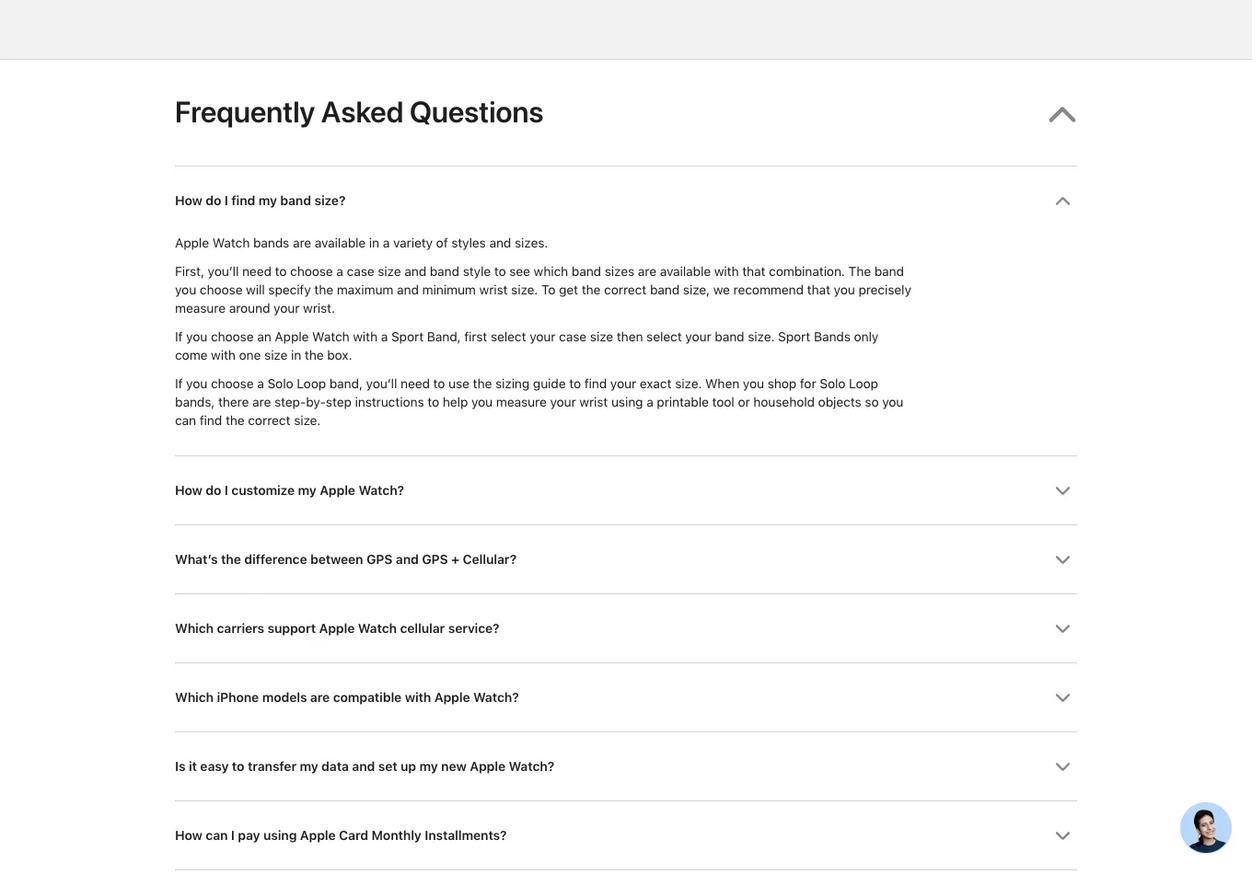 Task type: describe. For each thing, give the bounding box(es) containing it.
tool
[[712, 395, 734, 411]]

monthly
[[372, 829, 421, 844]]

step-
[[274, 395, 306, 411]]

combination.
[[769, 264, 845, 280]]

support
[[267, 621, 316, 637]]

2 list item from the top
[[175, 871, 1077, 875]]

band up "get"
[[572, 264, 601, 280]]

asked
[[321, 94, 404, 129]]

you'll inside if you choose a solo loop band, you'll need to use the sizing guide to find your exact size. when you shop for solo loop bands, there are step-by-step instructions to help you measure your wrist using a printable tool or household objects so you can find the correct size.
[[366, 377, 397, 392]]

which for which carriers support apple watch cellular service?
[[175, 621, 214, 637]]

and inside 'dropdown button'
[[396, 552, 419, 568]]

styles
[[451, 235, 486, 251]]

bands
[[814, 329, 851, 345]]

in inside if you choose an apple watch with a sport band, first select your case size then select your band size. sport bands only come with one size in the box.
[[291, 348, 301, 364]]

need inside "first, you'll need to choose a case size and band style to see which band sizes are available with that combination. the band you choose will specify the maximum and minimum wrist size. to get the correct band size, we recommend that you precisely measure around your wrist."
[[242, 264, 271, 280]]

help
[[443, 395, 468, 411]]

apple left card
[[300, 829, 336, 844]]

2 sport from the left
[[778, 329, 810, 345]]

apple up first,
[[175, 235, 209, 251]]

band left size,
[[650, 282, 680, 298]]

we
[[713, 282, 730, 298]]

you right so
[[882, 395, 903, 411]]

household
[[753, 395, 815, 411]]

are right bands
[[293, 235, 311, 251]]

first, you'll need to choose a case size and band style to see which band sizes are available with that combination. the band you choose will specify the maximum and minimum wrist size. to get the correct band size, we recommend that you precisely measure around your wrist.
[[175, 264, 911, 316]]

transfer
[[248, 760, 296, 775]]

style
[[463, 264, 491, 280]]

the
[[848, 264, 871, 280]]

+
[[451, 552, 459, 568]]

which iphone models are compatible with apple watch? button
[[175, 664, 1077, 732]]

new
[[441, 760, 466, 775]]

exact
[[640, 377, 672, 392]]

difference
[[244, 552, 307, 568]]

to up specify
[[275, 264, 287, 280]]

you down the
[[834, 282, 855, 298]]

size,
[[683, 282, 710, 298]]

measure inside "first, you'll need to choose a case size and band style to see which band sizes are available with that combination. the band you choose will specify the maximum and minimum wrist size. to get the correct band size, we recommend that you precisely measure around your wrist."
[[175, 301, 226, 316]]

apple inside if you choose an apple watch with a sport band, first select your case size then select your band size. sport bands only come with one size in the box.
[[275, 329, 309, 345]]

1 select from the left
[[491, 329, 526, 345]]

frequently
[[175, 94, 315, 129]]

bands,
[[175, 395, 215, 411]]

printable
[[657, 395, 709, 411]]

i for find
[[224, 193, 228, 209]]

see
[[509, 264, 530, 280]]

is it easy to transfer my data and set up my new apple watch?
[[175, 760, 554, 775]]

to right guide
[[569, 377, 581, 392]]

first,
[[175, 264, 204, 280]]

how for how do i customize my apple watch?
[[175, 483, 202, 499]]

2 select from the left
[[646, 329, 682, 345]]

pay
[[238, 829, 260, 844]]

0 horizontal spatial watch
[[212, 235, 250, 251]]

which iphone models are compatible with apple watch?
[[175, 691, 519, 706]]

can inside if you choose a solo loop band, you'll need to use the sizing guide to find your exact size. when you shop for solo loop bands, there are step-by-step instructions to help you measure your wrist using a printable tool or household objects so you can find the correct size.
[[175, 413, 196, 429]]

you up or
[[743, 377, 764, 392]]

my right the "up"
[[419, 760, 438, 775]]

get
[[559, 282, 578, 298]]

card
[[339, 829, 368, 844]]

watch? inside how do i customize my apple watch? dropdown button
[[358, 483, 404, 499]]

using inside if you choose a solo loop band, you'll need to use the sizing guide to find your exact size. when you shop for solo loop bands, there are step-by-step instructions to help you measure your wrist using a printable tool or household objects so you can find the correct size.
[[611, 395, 643, 411]]

the right "get"
[[582, 282, 601, 298]]

a inside if you choose an apple watch with a sport band, first select your case size then select your band size. sport bands only come with one size in the box.
[[381, 329, 388, 345]]

apple right the new
[[470, 760, 505, 775]]

chevrondown image
[[1055, 553, 1071, 569]]

apple up the new
[[434, 691, 470, 706]]

band up minimum
[[430, 264, 459, 280]]

which carriers support apple watch cellular service?
[[175, 621, 499, 637]]

it
[[189, 760, 197, 775]]

you up bands,
[[186, 377, 207, 392]]

size?
[[314, 193, 345, 209]]

and left minimum
[[397, 282, 419, 298]]

your left the exact
[[610, 377, 636, 392]]

which
[[534, 264, 568, 280]]

can inside dropdown button
[[206, 829, 228, 844]]

how do i find my band size?
[[175, 193, 345, 209]]

how do i find my band size? button
[[175, 167, 1077, 235]]

1 gps from the left
[[366, 552, 392, 568]]

what's the difference between gps and gps + cellular?
[[175, 552, 517, 568]]

with down maximum
[[353, 329, 377, 345]]

around
[[229, 301, 270, 316]]

which carriers support apple watch cellular service? button
[[175, 595, 1077, 663]]

to left see
[[494, 264, 506, 280]]

is it easy to transfer my data and set up my new apple watch? button
[[175, 733, 1077, 801]]

customize
[[231, 483, 295, 499]]

to
[[541, 282, 555, 298]]

minimum
[[422, 282, 476, 298]]

watch? inside which iphone models are compatible with apple watch? dropdown button
[[473, 691, 519, 706]]

you down first,
[[175, 282, 196, 298]]

find inside dropdown button
[[231, 193, 255, 209]]

models
[[262, 691, 307, 706]]

watch? inside is it easy to transfer my data and set up my new apple watch? dropdown button
[[509, 760, 554, 775]]

choose inside if you choose a solo loop band, you'll need to use the sizing guide to find your exact size. when you shop for solo loop bands, there are step-by-step instructions to help you measure your wrist using a printable tool or household objects so you can find the correct size.
[[211, 377, 254, 392]]

and inside dropdown button
[[352, 760, 375, 775]]

measure inside if you choose a solo loop band, you'll need to use the sizing guide to find your exact size. when you shop for solo loop bands, there are step-by-step instructions to help you measure your wrist using a printable tool or household objects so you can find the correct size.
[[496, 395, 547, 411]]

correct inside "first, you'll need to choose a case size and band style to see which band sizes are available with that combination. the band you choose will specify the maximum and minimum wrist size. to get the correct band size, we recommend that you precisely measure around your wrist."
[[604, 282, 646, 298]]

correct inside if you choose a solo loop band, you'll need to use the sizing guide to find your exact size. when you shop for solo loop bands, there are step-by-step instructions to help you measure your wrist using a printable tool or household objects so you can find the correct size.
[[248, 413, 290, 429]]

frequently asked questions
[[175, 94, 544, 129]]

choose up around
[[200, 282, 243, 298]]

and left the sizes.
[[489, 235, 511, 251]]

is
[[175, 760, 185, 775]]

data
[[321, 760, 349, 775]]

with inside "first, you'll need to choose a case size and band style to see which band sizes are available with that combination. the band you choose will specify the maximum and minimum wrist size. to get the correct band size, we recommend that you precisely measure around your wrist."
[[714, 264, 739, 280]]

wrist.
[[303, 301, 335, 316]]

how can i pay using apple card monthly installments?
[[175, 829, 507, 844]]

up
[[400, 760, 416, 775]]

my inside list item
[[258, 193, 277, 209]]

apple watch bands are available in a variety of styles and sizes.
[[175, 235, 548, 251]]

1 vertical spatial find
[[584, 377, 607, 392]]

a down the exact
[[646, 395, 653, 411]]

0 horizontal spatial size
[[264, 348, 287, 364]]

a down one
[[257, 377, 264, 392]]

watch inside if you choose an apple watch with a sport band, first select your case size then select your band size. sport bands only come with one size in the box.
[[312, 329, 349, 345]]

band inside if you choose an apple watch with a sport band, first select your case size then select your band size. sport bands only come with one size in the box.
[[715, 329, 744, 345]]

iphone
[[217, 691, 259, 706]]

what's the difference between gps and gps + cellular? button
[[175, 526, 1077, 594]]

available inside "first, you'll need to choose a case size and band style to see which band sizes are available with that combination. the band you choose will specify the maximum and minimum wrist size. to get the correct band size, we recommend that you precisely measure around your wrist."
[[660, 264, 711, 280]]

chevrondown image for how can i pay using apple card monthly installments?
[[1055, 829, 1071, 845]]

i for customize
[[224, 483, 228, 499]]

2 horizontal spatial size
[[590, 329, 613, 345]]

carriers
[[217, 621, 264, 637]]

first
[[464, 329, 487, 345]]

how can i pay using apple card monthly installments? button
[[175, 802, 1077, 871]]

sizes.
[[515, 235, 548, 251]]

do for customize
[[206, 483, 221, 499]]

recommend
[[733, 282, 804, 298]]

sizes
[[605, 264, 634, 280]]

so
[[865, 395, 879, 411]]

which for which iphone models are compatible with apple watch?
[[175, 691, 214, 706]]

how do i customize my apple watch?
[[175, 483, 404, 499]]

one
[[239, 348, 261, 364]]



Task type: vqa. For each thing, say whether or not it's contained in the screenshot.
bottom list item
yes



Task type: locate. For each thing, give the bounding box(es) containing it.
wrist
[[479, 282, 508, 298], [579, 395, 608, 411]]

1 horizontal spatial sport
[[778, 329, 810, 345]]

by-
[[306, 395, 326, 411]]

1 how from the top
[[175, 193, 202, 209]]

2 vertical spatial watch
[[358, 621, 397, 637]]

correct
[[604, 282, 646, 298], [248, 413, 290, 429]]

list
[[175, 166, 1077, 875]]

your down size,
[[685, 329, 711, 345]]

can left the pay
[[206, 829, 228, 844]]

0 horizontal spatial sport
[[391, 329, 424, 345]]

case up maximum
[[347, 264, 374, 280]]

0 vertical spatial find
[[231, 193, 255, 209]]

when
[[705, 377, 739, 392]]

are right models
[[310, 691, 330, 706]]

sizing
[[495, 377, 529, 392]]

gps left +
[[422, 552, 448, 568]]

a
[[383, 235, 390, 251], [336, 264, 343, 280], [381, 329, 388, 345], [257, 377, 264, 392], [646, 395, 653, 411]]

size.
[[511, 282, 538, 298], [748, 329, 775, 345], [675, 377, 702, 392], [294, 413, 321, 429]]

1 horizontal spatial wrist
[[579, 395, 608, 411]]

chevrondown image for how do i find my band size?
[[1055, 194, 1071, 209]]

if you choose a solo loop band, you'll need to use the sizing guide to find your exact size. when you shop for solo loop bands, there are step-by-step instructions to help you measure your wrist using a printable tool or household objects so you can find the correct size.
[[175, 377, 903, 429]]

size. down recommend
[[748, 329, 775, 345]]

if inside if you choose a solo loop band, you'll need to use the sizing guide to find your exact size. when you shop for solo loop bands, there are step-by-step instructions to help you measure your wrist using a printable tool or household objects so you can find the correct size.
[[175, 377, 183, 392]]

0 horizontal spatial measure
[[175, 301, 226, 316]]

which
[[175, 621, 214, 637], [175, 691, 214, 706]]

choose
[[290, 264, 333, 280], [200, 282, 243, 298], [211, 329, 254, 345], [211, 377, 254, 392]]

0 horizontal spatial case
[[347, 264, 374, 280]]

shop
[[767, 377, 796, 392]]

how do i customize my apple watch? button
[[175, 457, 1077, 525]]

i left customize
[[224, 483, 228, 499]]

my up bands
[[258, 193, 277, 209]]

cellular?
[[463, 552, 517, 568]]

use
[[448, 377, 469, 392]]

band,
[[329, 377, 363, 392]]

1 do from the top
[[206, 193, 221, 209]]

0 vertical spatial watch
[[212, 235, 250, 251]]

1 vertical spatial you'll
[[366, 377, 397, 392]]

2 vertical spatial i
[[231, 829, 235, 844]]

gps right between
[[366, 552, 392, 568]]

chevrondown image for which carriers support apple watch cellular service?
[[1055, 622, 1071, 638]]

0 horizontal spatial available
[[315, 235, 366, 251]]

my right customize
[[298, 483, 316, 499]]

0 vertical spatial watch?
[[358, 483, 404, 499]]

the right what's
[[221, 552, 241, 568]]

chevrondown image inside which carriers support apple watch cellular service? dropdown button
[[1055, 622, 1071, 638]]

1 horizontal spatial measure
[[496, 395, 547, 411]]

1 horizontal spatial select
[[646, 329, 682, 345]]

and
[[489, 235, 511, 251], [404, 264, 426, 280], [397, 282, 419, 298], [396, 552, 419, 568], [352, 760, 375, 775]]

loop up so
[[849, 377, 878, 392]]

measure
[[175, 301, 226, 316], [496, 395, 547, 411]]

2 how from the top
[[175, 483, 202, 499]]

2 which from the top
[[175, 691, 214, 706]]

are inside dropdown button
[[310, 691, 330, 706]]

chevrondown image inside how do i customize my apple watch? dropdown button
[[1055, 484, 1071, 500]]

1 horizontal spatial can
[[206, 829, 228, 844]]

bands
[[253, 235, 289, 251]]

watch? down service?
[[473, 691, 519, 706]]

do for find
[[206, 193, 221, 209]]

0 horizontal spatial can
[[175, 413, 196, 429]]

2 horizontal spatial watch
[[358, 621, 397, 637]]

1 which from the top
[[175, 621, 214, 637]]

service?
[[448, 621, 499, 637]]

chevrondown image
[[1055, 194, 1071, 209], [1055, 484, 1071, 500], [1055, 622, 1071, 638], [1055, 691, 1071, 707], [1055, 760, 1071, 776], [1055, 829, 1071, 845]]

with right compatible at left bottom
[[405, 691, 431, 706]]

need
[[242, 264, 271, 280], [400, 377, 430, 392]]

in left variety at the left top of the page
[[369, 235, 379, 251]]

1 vertical spatial can
[[206, 829, 228, 844]]

watch?
[[358, 483, 404, 499], [473, 691, 519, 706], [509, 760, 554, 775]]

0 horizontal spatial wrist
[[479, 282, 508, 298]]

in left box.
[[291, 348, 301, 364]]

1 horizontal spatial case
[[559, 329, 587, 345]]

2 vertical spatial size
[[264, 348, 287, 364]]

1 vertical spatial in
[[291, 348, 301, 364]]

chevrondown image for which iphone models are compatible with apple watch?
[[1055, 691, 1071, 707]]

between
[[310, 552, 363, 568]]

can
[[175, 413, 196, 429], [206, 829, 228, 844]]

cellular
[[400, 621, 445, 637]]

and left set
[[352, 760, 375, 775]]

2 vertical spatial find
[[200, 413, 222, 429]]

loop
[[297, 377, 326, 392], [849, 377, 878, 392]]

a up maximum
[[336, 264, 343, 280]]

1 horizontal spatial watch
[[312, 329, 349, 345]]

apple right an
[[275, 329, 309, 345]]

band inside dropdown button
[[280, 193, 311, 209]]

0 horizontal spatial need
[[242, 264, 271, 280]]

choose up specify
[[290, 264, 333, 280]]

you'll right first,
[[208, 264, 239, 280]]

0 horizontal spatial loop
[[297, 377, 326, 392]]

questions
[[410, 94, 544, 129]]

case inside if you choose an apple watch with a sport band, first select your case size then select your band size. sport bands only come with one size in the box.
[[559, 329, 587, 345]]

the down the there
[[225, 413, 244, 429]]

need inside if you choose a solo loop band, you'll need to use the sizing guide to find your exact size. when you shop for solo loop bands, there are step-by-step instructions to help you measure your wrist using a printable tool or household objects so you can find the correct size.
[[400, 377, 430, 392]]

guide
[[533, 377, 566, 392]]

0 horizontal spatial correct
[[248, 413, 290, 429]]

0 horizontal spatial using
[[263, 829, 297, 844]]

1 sport from the left
[[391, 329, 424, 345]]

band up when
[[715, 329, 744, 345]]

1 vertical spatial how
[[175, 483, 202, 499]]

are right sizes
[[638, 264, 656, 280]]

find up bands
[[231, 193, 255, 209]]

size. down by-
[[294, 413, 321, 429]]

how up what's
[[175, 483, 202, 499]]

the up wrist.
[[314, 282, 333, 298]]

easy
[[200, 760, 229, 775]]

1 vertical spatial measure
[[496, 395, 547, 411]]

then
[[617, 329, 643, 345]]

and left +
[[396, 552, 419, 568]]

0 vertical spatial case
[[347, 264, 374, 280]]

1 horizontal spatial need
[[400, 377, 430, 392]]

2 solo from the left
[[820, 377, 845, 392]]

0 vertical spatial size
[[378, 264, 401, 280]]

correct down sizes
[[604, 282, 646, 298]]

what's
[[175, 552, 218, 568]]

0 horizontal spatial that
[[742, 264, 765, 280]]

the left box.
[[305, 348, 324, 364]]

1 horizontal spatial using
[[611, 395, 643, 411]]

size. down see
[[511, 282, 538, 298]]

are inside if you choose a solo loop band, you'll need to use the sizing guide to find your exact size. when you shop for solo loop bands, there are step-by-step instructions to help you measure your wrist using a printable tool or household objects so you can find the correct size.
[[252, 395, 271, 411]]

using right the pay
[[263, 829, 297, 844]]

2 vertical spatial watch?
[[509, 760, 554, 775]]

my left data
[[300, 760, 318, 775]]

0 horizontal spatial gps
[[366, 552, 392, 568]]

your down "first, you'll need to choose a case size and band style to see which band sizes are available with that combination. the band you choose will specify the maximum and minimum wrist size. to get the correct band size, we recommend that you precisely measure around your wrist."
[[530, 329, 556, 345]]

2 vertical spatial how
[[175, 829, 202, 844]]

i left the pay
[[231, 829, 235, 844]]

0 horizontal spatial in
[[291, 348, 301, 364]]

chevrondown image inside the how can i pay using apple card monthly installments? dropdown button
[[1055, 829, 1071, 845]]

apple right the support
[[319, 621, 355, 637]]

compatible
[[333, 691, 402, 706]]

0 vertical spatial i
[[224, 193, 228, 209]]

0 vertical spatial wrist
[[479, 282, 508, 298]]

1 vertical spatial if
[[175, 377, 183, 392]]

1 vertical spatial need
[[400, 377, 430, 392]]

you inside if you choose an apple watch with a sport band, first select your case size then select your band size. sport bands only come with one size in the box.
[[186, 329, 207, 345]]

0 horizontal spatial find
[[200, 413, 222, 429]]

gps
[[366, 552, 392, 568], [422, 552, 448, 568]]

0 horizontal spatial solo
[[267, 377, 293, 392]]

2 if from the top
[[175, 377, 183, 392]]

if for if you choose an apple watch with a sport band, first select your case size then select your band size. sport bands only come with one size in the box.
[[175, 329, 183, 345]]

i for pay
[[231, 829, 235, 844]]

1 vertical spatial list item
[[175, 871, 1077, 875]]

wrist inside if you choose a solo loop band, you'll need to use the sizing guide to find your exact size. when you shop for solo loop bands, there are step-by-step instructions to help you measure your wrist using a printable tool or household objects so you can find the correct size.
[[579, 395, 608, 411]]

0 vertical spatial available
[[315, 235, 366, 251]]

find down bands,
[[200, 413, 222, 429]]

1 horizontal spatial available
[[660, 264, 711, 280]]

with inside dropdown button
[[405, 691, 431, 706]]

i inside list item
[[224, 193, 228, 209]]

1 vertical spatial using
[[263, 829, 297, 844]]

size. inside if you choose an apple watch with a sport band, first select your case size then select your band size. sport bands only come with one size in the box.
[[748, 329, 775, 345]]

you up come on the left top
[[186, 329, 207, 345]]

size. inside "first, you'll need to choose a case size and band style to see which band sizes are available with that combination. the band you choose will specify the maximum and minimum wrist size. to get the correct band size, we recommend that you precisely measure around your wrist."
[[511, 282, 538, 298]]

3 how from the top
[[175, 829, 202, 844]]

band,
[[427, 329, 461, 345]]

an
[[257, 329, 271, 345]]

1 horizontal spatial in
[[369, 235, 379, 251]]

that down combination.
[[807, 282, 830, 298]]

and down variety at the left top of the page
[[404, 264, 426, 280]]

size. up printable
[[675, 377, 702, 392]]

list containing how do i find my band size?
[[175, 166, 1077, 875]]

how
[[175, 193, 202, 209], [175, 483, 202, 499], [175, 829, 202, 844]]

using down the exact
[[611, 395, 643, 411]]

2 chevrondown image from the top
[[1055, 484, 1071, 500]]

are
[[293, 235, 311, 251], [638, 264, 656, 280], [252, 395, 271, 411], [310, 691, 330, 706]]

1 solo from the left
[[267, 377, 293, 392]]

0 vertical spatial if
[[175, 329, 183, 345]]

if up come on the left top
[[175, 329, 183, 345]]

case down "get"
[[559, 329, 587, 345]]

0 vertical spatial that
[[742, 264, 765, 280]]

you'll inside "first, you'll need to choose a case size and band style to see which band sizes are available with that combination. the band you choose will specify the maximum and minimum wrist size. to get the correct band size, we recommend that you precisely measure around your wrist."
[[208, 264, 239, 280]]

1 horizontal spatial solo
[[820, 377, 845, 392]]

my
[[258, 193, 277, 209], [298, 483, 316, 499], [300, 760, 318, 775], [419, 760, 438, 775]]

2 loop from the left
[[849, 377, 878, 392]]

2 do from the top
[[206, 483, 221, 499]]

size down an
[[264, 348, 287, 364]]

variety
[[393, 235, 433, 251]]

your down guide
[[550, 395, 576, 411]]

will
[[246, 282, 265, 298]]

0 vertical spatial do
[[206, 193, 221, 209]]

1 vertical spatial watch
[[312, 329, 349, 345]]

available
[[315, 235, 366, 251], [660, 264, 711, 280]]

0 vertical spatial how
[[175, 193, 202, 209]]

if inside if you choose an apple watch with a sport band, first select your case size then select your band size. sport bands only come with one size in the box.
[[175, 329, 183, 345]]

1 vertical spatial available
[[660, 264, 711, 280]]

sport
[[391, 329, 424, 345], [778, 329, 810, 345]]

solo up objects
[[820, 377, 845, 392]]

maximum
[[337, 282, 393, 298]]

0 vertical spatial need
[[242, 264, 271, 280]]

measure down sizing
[[496, 395, 547, 411]]

chevrondown image inside which iphone models are compatible with apple watch? dropdown button
[[1055, 691, 1071, 707]]

choose up the there
[[211, 377, 254, 392]]

with
[[714, 264, 739, 280], [353, 329, 377, 345], [211, 348, 236, 364], [405, 691, 431, 706]]

instructions
[[355, 395, 424, 411]]

specify
[[268, 282, 311, 298]]

you'll up instructions
[[366, 377, 397, 392]]

watch up box.
[[312, 329, 349, 345]]

using inside dropdown button
[[263, 829, 297, 844]]

if up bands,
[[175, 377, 183, 392]]

1 horizontal spatial correct
[[604, 282, 646, 298]]

of
[[436, 235, 448, 251]]

2 gps from the left
[[422, 552, 448, 568]]

0 vertical spatial can
[[175, 413, 196, 429]]

choose inside if you choose an apple watch with a sport band, first select your case size then select your band size. sport bands only come with one size in the box.
[[211, 329, 254, 345]]

list item containing how do i find my band size?
[[175, 166, 1077, 456]]

available down size?
[[315, 235, 366, 251]]

how for how do i find my band size?
[[175, 193, 202, 209]]

0 vertical spatial list item
[[175, 166, 1077, 456]]

4 chevrondown image from the top
[[1055, 691, 1071, 707]]

the inside the what's the difference between gps and gps + cellular? 'dropdown button'
[[221, 552, 241, 568]]

to left use at the left top of the page
[[433, 377, 445, 392]]

select right the first
[[491, 329, 526, 345]]

1 if from the top
[[175, 329, 183, 345]]

2 horizontal spatial find
[[584, 377, 607, 392]]

box.
[[327, 348, 352, 364]]

3 chevrondown image from the top
[[1055, 622, 1071, 638]]

if
[[175, 329, 183, 345], [175, 377, 183, 392]]

1 loop from the left
[[297, 377, 326, 392]]

1 vertical spatial case
[[559, 329, 587, 345]]

1 vertical spatial do
[[206, 483, 221, 499]]

need up instructions
[[400, 377, 430, 392]]

correct down step-
[[248, 413, 290, 429]]

need up will
[[242, 264, 271, 280]]

watch left bands
[[212, 235, 250, 251]]

list item
[[175, 166, 1077, 456], [175, 871, 1077, 875]]

watch? up "what's the difference between gps and gps + cellular?"
[[358, 483, 404, 499]]

chevrondown image for is it easy to transfer my data and set up my new apple watch?
[[1055, 760, 1071, 776]]

with left one
[[211, 348, 236, 364]]

to left help
[[427, 395, 439, 411]]

how up first,
[[175, 193, 202, 209]]

5 chevrondown image from the top
[[1055, 760, 1071, 776]]

apple up between
[[320, 483, 355, 499]]

case inside "first, you'll need to choose a case size and band style to see which band sizes are available with that combination. the band you choose will specify the maximum and minimum wrist size. to get the correct band size, we recommend that you precisely measure around your wrist."
[[347, 264, 374, 280]]

0 horizontal spatial you'll
[[208, 264, 239, 280]]

0 vertical spatial which
[[175, 621, 214, 637]]

a inside "first, you'll need to choose a case size and band style to see which band sizes are available with that combination. the band you choose will specify the maximum and minimum wrist size. to get the correct band size, we recommend that you precisely measure around your wrist."
[[336, 264, 343, 280]]

1 horizontal spatial loop
[[849, 377, 878, 392]]

only
[[854, 329, 879, 345]]

0 vertical spatial you'll
[[208, 264, 239, 280]]

1 horizontal spatial gps
[[422, 552, 448, 568]]

a down maximum
[[381, 329, 388, 345]]

how for how can i pay using apple card monthly installments?
[[175, 829, 202, 844]]

0 horizontal spatial select
[[491, 329, 526, 345]]

or
[[738, 395, 750, 411]]

are inside "first, you'll need to choose a case size and band style to see which band sizes are available with that combination. the band you choose will specify the maximum and minimum wrist size. to get the correct band size, we recommend that you precisely measure around your wrist."
[[638, 264, 656, 280]]

i
[[224, 193, 228, 209], [224, 483, 228, 499], [231, 829, 235, 844]]

watch
[[212, 235, 250, 251], [312, 329, 349, 345], [358, 621, 397, 637]]

chevrondown image for how do i customize my apple watch?
[[1055, 484, 1071, 500]]

1 vertical spatial that
[[807, 282, 830, 298]]

0 vertical spatial measure
[[175, 301, 226, 316]]

1 vertical spatial size
[[590, 329, 613, 345]]

1 chevrondown image from the top
[[1055, 194, 1071, 209]]

apple
[[175, 235, 209, 251], [275, 329, 309, 345], [320, 483, 355, 499], [319, 621, 355, 637], [434, 691, 470, 706], [470, 760, 505, 775], [300, 829, 336, 844]]

the inside if you choose an apple watch with a sport band, first select your case size then select your band size. sport bands only come with one size in the box.
[[305, 348, 324, 364]]

6 chevrondown image from the top
[[1055, 829, 1071, 845]]

1 horizontal spatial you'll
[[366, 377, 397, 392]]

0 vertical spatial using
[[611, 395, 643, 411]]

1 horizontal spatial find
[[231, 193, 255, 209]]

you right help
[[471, 395, 493, 411]]

choose up one
[[211, 329, 254, 345]]

1 vertical spatial wrist
[[579, 395, 608, 411]]

select
[[491, 329, 526, 345], [646, 329, 682, 345]]

case
[[347, 264, 374, 280], [559, 329, 587, 345]]

loop up by-
[[297, 377, 326, 392]]

frequently asked questions button
[[175, 60, 1077, 166]]

the right use at the left top of the page
[[473, 377, 492, 392]]

using
[[611, 395, 643, 411], [263, 829, 297, 844]]

0 vertical spatial correct
[[604, 282, 646, 298]]

watch left cellular at the left of page
[[358, 621, 397, 637]]

band left size?
[[280, 193, 311, 209]]

sport left bands
[[778, 329, 810, 345]]

watch inside dropdown button
[[358, 621, 397, 637]]

wrist inside "first, you'll need to choose a case size and band style to see which band sizes are available with that combination. the band you choose will specify the maximum and minimum wrist size. to get the correct band size, we recommend that you precisely measure around your wrist."
[[479, 282, 508, 298]]

to
[[275, 264, 287, 280], [494, 264, 506, 280], [433, 377, 445, 392], [569, 377, 581, 392], [427, 395, 439, 411], [232, 760, 244, 775]]

objects
[[818, 395, 861, 411]]

come
[[175, 348, 208, 364]]

size
[[378, 264, 401, 280], [590, 329, 613, 345], [264, 348, 287, 364]]

band up the precisely
[[874, 264, 904, 280]]

for
[[800, 377, 816, 392]]

to right easy
[[232, 760, 244, 775]]

1 horizontal spatial size
[[378, 264, 401, 280]]

measure down first,
[[175, 301, 226, 316]]

that up recommend
[[742, 264, 765, 280]]

0 vertical spatial in
[[369, 235, 379, 251]]

your
[[274, 301, 299, 316], [530, 329, 556, 345], [685, 329, 711, 345], [610, 377, 636, 392], [550, 395, 576, 411]]

sport left band,
[[391, 329, 424, 345]]

1 vertical spatial watch?
[[473, 691, 519, 706]]

which left iphone
[[175, 691, 214, 706]]

solo
[[267, 377, 293, 392], [820, 377, 845, 392]]

1 vertical spatial which
[[175, 691, 214, 706]]

1 vertical spatial correct
[[248, 413, 290, 429]]

size inside "first, you'll need to choose a case size and band style to see which band sizes are available with that combination. the band you choose will specify the maximum and minimum wrist size. to get the correct band size, we recommend that you precisely measure around your wrist."
[[378, 264, 401, 280]]

available up size,
[[660, 264, 711, 280]]

your inside "first, you'll need to choose a case size and band style to see which band sizes are available with that combination. the band you choose will specify the maximum and minimum wrist size. to get the correct band size, we recommend that you precisely measure around your wrist."
[[274, 301, 299, 316]]

chevrondown image inside how do i find my band size? dropdown button
[[1055, 194, 1071, 209]]

a left variety at the left top of the page
[[383, 235, 390, 251]]

chevrondown image inside is it easy to transfer my data and set up my new apple watch? dropdown button
[[1055, 760, 1071, 776]]

precisely
[[858, 282, 911, 298]]

to inside dropdown button
[[232, 760, 244, 775]]

1 vertical spatial i
[[224, 483, 228, 499]]

1 horizontal spatial that
[[807, 282, 830, 298]]

size left then
[[590, 329, 613, 345]]

set
[[378, 760, 397, 775]]

can down bands,
[[175, 413, 196, 429]]

1 list item from the top
[[175, 166, 1077, 456]]

if for if you choose a solo loop band, you'll need to use the sizing guide to find your exact size. when you shop for solo loop bands, there are step-by-step instructions to help you measure your wrist using a printable tool or household objects so you can find the correct size.
[[175, 377, 183, 392]]

select right then
[[646, 329, 682, 345]]

installments?
[[425, 829, 507, 844]]

size up maximum
[[378, 264, 401, 280]]



